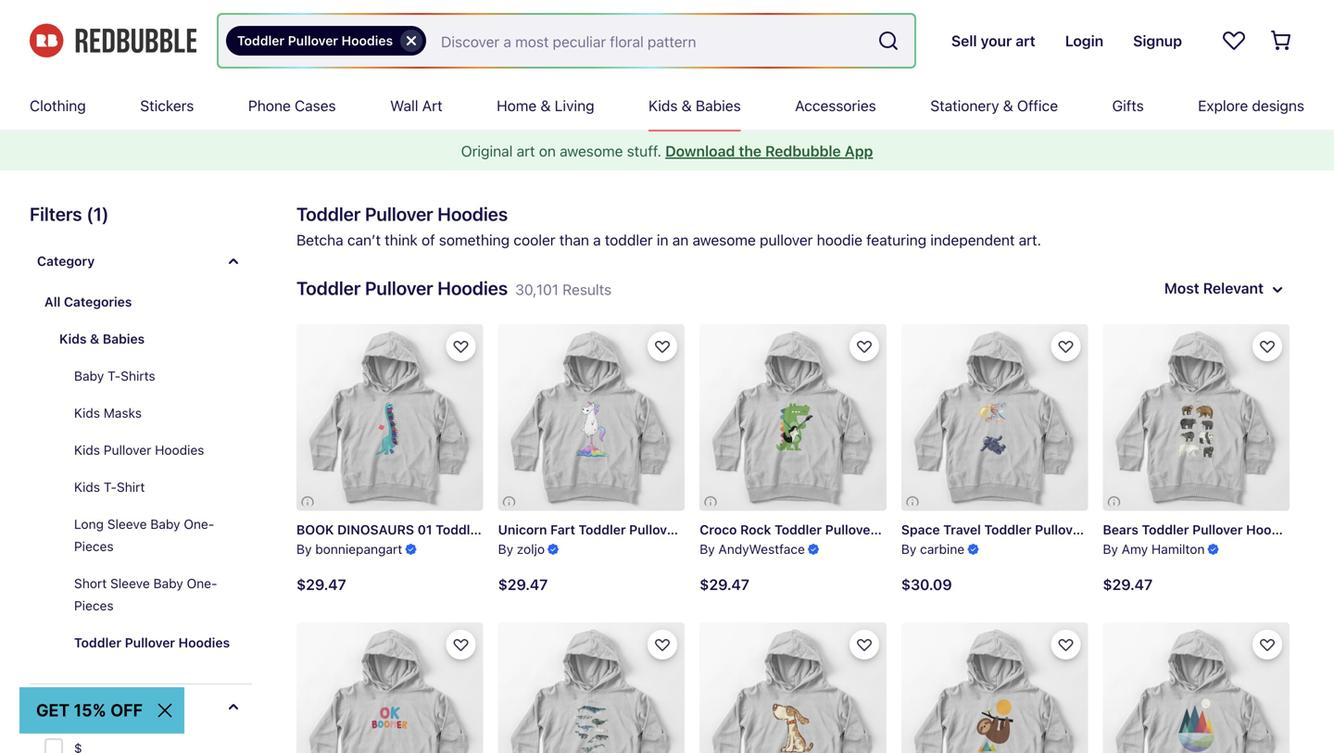 Task type: vqa. For each thing, say whether or not it's contained in the screenshot.
Awesome inside the Toddler Pullover Hoodies Betcha can't think of something cooler than a toddler in an awesome pullover hoodie featuring independent art.
yes



Task type: locate. For each thing, give the bounding box(es) containing it.
by for by andywestface
[[700, 542, 715, 557]]

short sleeve baby one- pieces
[[74, 576, 217, 614]]

pieces down short
[[74, 598, 114, 614]]

1 vertical spatial kids & babies
[[59, 331, 145, 347]]

$29.47 for andywestface
[[700, 576, 750, 594]]

by down book
[[297, 542, 312, 557]]

by for by carbine
[[902, 542, 917, 557]]

1 vertical spatial sleeve
[[110, 576, 150, 591]]

Search term search field
[[426, 15, 870, 67]]

1 horizontal spatial kids & babies
[[649, 97, 741, 114]]

awesome right on
[[560, 142, 623, 160]]

t- up kids masks
[[108, 368, 121, 384]]

toddler pullover hoodies button
[[226, 26, 426, 56], [59, 625, 252, 662]]

the
[[739, 142, 762, 160]]

hoodies down short sleeve baby one- pieces button
[[179, 635, 230, 651]]

pullover inside kids pullover hoodies button
[[104, 443, 151, 458]]

2 by from the left
[[498, 542, 514, 557]]

t-
[[108, 368, 121, 384], [104, 480, 117, 495]]

betcha
[[297, 231, 344, 249]]

& inside 'link'
[[1003, 97, 1014, 114]]

filters
[[30, 203, 82, 225]]

2 $29.47 from the left
[[498, 576, 548, 594]]

bears toddler pullover hoodie
[[1103, 522, 1291, 538]]

wall art
[[390, 97, 443, 114]]

zoljo
[[517, 542, 545, 557]]

space
[[902, 522, 940, 538]]

original
[[461, 142, 513, 160]]

kids for kids & babies 'button'
[[59, 331, 87, 347]]

4 by from the left
[[902, 542, 917, 557]]

one- down long sleeve baby one- pieces button
[[187, 576, 217, 591]]

pullover up by zoljo
[[486, 522, 537, 538]]

kids up long
[[74, 480, 100, 495]]

kids & babies down 'categories'
[[59, 331, 145, 347]]

results
[[563, 281, 612, 298]]

0 vertical spatial awesome
[[560, 142, 623, 160]]

toddler pullover hoodies button up cases
[[226, 26, 426, 56]]

toddler pullover hoodies 30,101 results
[[297, 277, 612, 299]]

pullover left the croco
[[629, 522, 680, 538]]

something
[[439, 231, 510, 249]]

toddler up phone
[[237, 33, 285, 48]]

30,101
[[515, 281, 559, 298]]

$29.47 down the 'by andywestface'
[[700, 576, 750, 594]]

0 horizontal spatial babies
[[103, 331, 145, 347]]

3 $29.47 from the left
[[700, 576, 750, 594]]

book dinosaurs 01 toddler pullover hoodie
[[297, 522, 585, 538]]

babies up 'download'
[[696, 97, 741, 114]]

home
[[497, 97, 537, 114]]

one- inside long sleeve baby one- pieces
[[184, 517, 214, 532]]

30,101 results element
[[0, 200, 1335, 754]]

2 vertical spatial baby
[[153, 576, 183, 591]]

toddler pullover hoodies button down short sleeve baby one- pieces
[[59, 625, 252, 662]]

category button
[[30, 239, 252, 284]]

0 horizontal spatial awesome
[[560, 142, 623, 160]]

office
[[1018, 97, 1058, 114]]

1 vertical spatial toddler pullover hoodies button
[[59, 625, 252, 662]]

& left living on the top left
[[541, 97, 551, 114]]

$29.47 down by zoljo
[[498, 576, 548, 594]]

baby for long sleeve baby one- pieces
[[150, 517, 180, 532]]

kids & babies button
[[44, 321, 252, 358]]

pullover up think
[[365, 203, 433, 225]]

5 hoodie from the left
[[1247, 522, 1291, 538]]

sleeve
[[107, 517, 147, 532], [110, 576, 150, 591]]

long sleeve baby one- pieces
[[74, 517, 214, 554]]

home & living link
[[497, 82, 595, 130]]

app
[[845, 142, 873, 160]]

1 vertical spatial t-
[[104, 480, 117, 495]]

all categories
[[44, 294, 132, 310]]

baby inside long sleeve baby one- pieces
[[150, 517, 180, 532]]

by zoljo
[[498, 542, 545, 557]]

1 vertical spatial toddler pullover hoodies
[[74, 635, 230, 651]]

redbubble
[[766, 142, 841, 160]]

featuring
[[867, 231, 927, 249]]

babies inside 'button'
[[103, 331, 145, 347]]

babies up baby t-shirts
[[103, 331, 145, 347]]

pullover left bears at the bottom of the page
[[1035, 522, 1086, 538]]

by down the croco
[[700, 542, 715, 557]]

by down bears at the bottom of the page
[[1103, 542, 1119, 557]]

3 hoodie from the left
[[879, 522, 924, 538]]

4 hoodie from the left
[[1089, 522, 1133, 538]]

can't
[[347, 231, 381, 249]]

sleeve for long
[[107, 517, 147, 532]]

0 vertical spatial kids & babies
[[649, 97, 741, 114]]

t- up long
[[104, 480, 117, 495]]

somewhere toddler pullover hoodie image
[[1103, 623, 1290, 754]]

one-
[[184, 517, 214, 532], [187, 576, 217, 591]]

$29.47 down by bonniepangart
[[297, 576, 346, 594]]

hoodies down 'something'
[[438, 277, 508, 299]]

than
[[560, 231, 589, 249]]

art.
[[1019, 231, 1042, 249]]

0 vertical spatial toddler pullover hoodies button
[[226, 26, 426, 56]]

kids inside 'button'
[[59, 331, 87, 347]]

$29.47
[[297, 576, 346, 594], [498, 576, 548, 594], [700, 576, 750, 594], [1103, 576, 1153, 594]]

(
[[86, 203, 93, 225]]

hoodies up wall
[[342, 33, 393, 48]]

one- for long sleeve baby one- pieces
[[184, 517, 214, 532]]

book dinosaurs 01 toddler pullover hoodie image
[[297, 324, 483, 511]]

$29.47 down amy
[[1103, 576, 1153, 594]]

01
[[418, 522, 432, 538]]

toddler right fart
[[579, 522, 626, 538]]

by left zoljo
[[498, 542, 514, 557]]

kids down kids masks
[[74, 443, 100, 458]]

carbine
[[920, 542, 965, 557]]

an
[[673, 231, 689, 249]]

1 vertical spatial one-
[[187, 576, 217, 591]]

0 vertical spatial pieces
[[74, 539, 114, 554]]

kids for kids pullover hoodies button
[[74, 443, 100, 458]]

croco
[[700, 522, 737, 538]]

shirt
[[117, 480, 145, 495]]

awesome right an in the right top of the page
[[693, 231, 756, 249]]

amy
[[1122, 542, 1148, 557]]

clothing link
[[30, 82, 86, 130]]

pieces for short
[[74, 598, 114, 614]]

1 horizontal spatial awesome
[[693, 231, 756, 249]]

Toddler Pullover Hoodies field
[[219, 15, 915, 67]]

pieces inside short sleeve baby one- pieces
[[74, 598, 114, 614]]

& inside "link"
[[682, 97, 692, 114]]

toddler pullover hoodies down short sleeve baby one- pieces button
[[74, 635, 230, 651]]

)
[[102, 203, 109, 225]]

travel
[[944, 522, 981, 538]]

1 pieces from the top
[[74, 539, 114, 554]]

0 vertical spatial babies
[[696, 97, 741, 114]]

sleeve inside short sleeve baby one- pieces
[[110, 576, 150, 591]]

kids & babies up 'download'
[[649, 97, 741, 114]]

0 vertical spatial sleeve
[[107, 517, 147, 532]]

kids up the original art on awesome stuff. download the redbubble app
[[649, 97, 678, 114]]

1 vertical spatial awesome
[[693, 231, 756, 249]]

stationery
[[931, 97, 1000, 114]]

kids pullover hoodies
[[74, 443, 204, 458]]

baby down long sleeve baby one- pieces button
[[153, 576, 183, 591]]

kids & babies inside 'button'
[[59, 331, 145, 347]]

sleeve right short
[[110, 576, 150, 591]]

bonniepangart
[[315, 542, 402, 557]]

None checkbox
[[44, 739, 67, 754]]

pullover up shirt
[[104, 443, 151, 458]]

short sleeve baby one- pieces button
[[59, 565, 252, 625]]

pieces for long
[[74, 539, 114, 554]]

kids & babies
[[649, 97, 741, 114], [59, 331, 145, 347]]

hoodie for croco
[[879, 522, 924, 538]]

sleeve down shirt
[[107, 517, 147, 532]]

5 by from the left
[[1103, 542, 1119, 557]]

pullover
[[288, 33, 338, 48], [365, 203, 433, 225], [365, 277, 433, 299], [104, 443, 151, 458], [486, 522, 537, 538], [629, 522, 680, 538], [825, 522, 876, 538], [1035, 522, 1086, 538], [1193, 522, 1243, 538], [125, 635, 175, 651]]

wall
[[390, 97, 418, 114]]

0 horizontal spatial kids & babies
[[59, 331, 145, 347]]

hoodie for unicorn
[[683, 522, 728, 538]]

one- down kids t-shirt button
[[184, 517, 214, 532]]

kids left masks
[[74, 405, 100, 421]]

& down 'categories'
[[90, 331, 99, 347]]

pieces down long
[[74, 539, 114, 554]]

baby t-shirts
[[74, 368, 155, 384]]

$29.47 for zoljo
[[498, 576, 548, 594]]

pieces
[[74, 539, 114, 554], [74, 598, 114, 614]]

pullover up cases
[[288, 33, 338, 48]]

3 by from the left
[[700, 542, 715, 557]]

1 $29.47 from the left
[[297, 576, 346, 594]]

baby up kids masks
[[74, 368, 104, 384]]

toddler pullover hoodies inside 30,101 results element
[[74, 635, 230, 651]]

1 vertical spatial pieces
[[74, 598, 114, 614]]

whales toddler pullover hoodie image
[[498, 623, 685, 754]]

hoodies inside field
[[342, 33, 393, 48]]

none checkbox inside 30,101 results element
[[44, 739, 67, 754]]

kids t-shirt button
[[59, 469, 252, 506]]

& for kids & babies "link"
[[682, 97, 692, 114]]

sleeve inside long sleeve baby one- pieces
[[107, 517, 147, 532]]

filters ( 1 )
[[30, 203, 109, 225]]

original art on awesome stuff. download the redbubble app
[[461, 142, 873, 160]]

toddler pullover hoodies inside 'toddler pullover hoodies' field
[[237, 33, 393, 48]]

wall art link
[[390, 82, 443, 130]]

bears
[[1103, 522, 1139, 538]]

1 horizontal spatial toddler pullover hoodies
[[237, 33, 393, 48]]

hamilton
[[1152, 542, 1205, 557]]

hoodie for space
[[1089, 522, 1133, 538]]

& left office
[[1003, 97, 1014, 114]]

awesome
[[560, 142, 623, 160], [693, 231, 756, 249]]

explore designs
[[1199, 97, 1305, 114]]

1 by from the left
[[297, 542, 312, 557]]

baby inside short sleeve baby one- pieces
[[153, 576, 183, 591]]

2 pieces from the top
[[74, 598, 114, 614]]

hoodies inside toddler pullover hoodies betcha can't think of something cooler than a toddler in an awesome pullover hoodie featuring independent art.
[[438, 203, 508, 225]]

1 vertical spatial baby
[[150, 517, 180, 532]]

kids for kids masks button
[[74, 405, 100, 421]]

pullover up hamilton
[[1193, 522, 1243, 538]]

categories
[[64, 294, 132, 310]]

kids down all categories
[[59, 331, 87, 347]]

cases
[[295, 97, 336, 114]]

0 vertical spatial one-
[[184, 517, 214, 532]]

0 vertical spatial t-
[[108, 368, 121, 384]]

unicorn fart toddler pullover hoodie
[[498, 522, 728, 538]]

by down space on the bottom right of page
[[902, 542, 917, 557]]

hoodie
[[540, 522, 585, 538], [683, 522, 728, 538], [879, 522, 924, 538], [1089, 522, 1133, 538], [1247, 522, 1291, 538]]

fart
[[551, 522, 575, 538]]

babies
[[696, 97, 741, 114], [103, 331, 145, 347]]

2 hoodie from the left
[[683, 522, 728, 538]]

& up 'download'
[[682, 97, 692, 114]]

pullover left space on the bottom right of page
[[825, 522, 876, 538]]

hoodies up 'something'
[[438, 203, 508, 225]]

of
[[422, 231, 435, 249]]

toddler down short
[[74, 635, 121, 651]]

toddler pullover hoodies up cases
[[237, 33, 393, 48]]

pieces inside long sleeve baby one- pieces
[[74, 539, 114, 554]]

1 vertical spatial babies
[[103, 331, 145, 347]]

by
[[297, 542, 312, 557], [498, 542, 514, 557], [700, 542, 715, 557], [902, 542, 917, 557], [1103, 542, 1119, 557]]

hoodies down kids masks button
[[155, 443, 204, 458]]

one- inside short sleeve baby one- pieces
[[187, 576, 217, 591]]

toddler down betcha
[[297, 277, 361, 299]]

baby down kids t-shirt button
[[150, 517, 180, 532]]

0 horizontal spatial toddler pullover hoodies
[[74, 635, 230, 651]]

0 vertical spatial toddler pullover hoodies
[[237, 33, 393, 48]]

kids inside "link"
[[649, 97, 678, 114]]

by for by amy hamilton
[[1103, 542, 1119, 557]]

toddler inside field
[[237, 33, 285, 48]]

ok boomer toddler pullover hoodie image
[[297, 623, 483, 754]]

t- for shirts
[[108, 368, 121, 384]]

1 horizontal spatial babies
[[696, 97, 741, 114]]

book
[[297, 522, 334, 538]]

kids
[[649, 97, 678, 114], [59, 331, 87, 347], [74, 405, 100, 421], [74, 443, 100, 458], [74, 480, 100, 495]]

accessories link
[[795, 82, 877, 130]]

menu bar
[[30, 82, 1305, 130]]

download
[[666, 142, 735, 160]]

4 $29.47 from the left
[[1103, 576, 1153, 594]]

unicorn
[[498, 522, 547, 538]]

toddler up betcha
[[297, 203, 361, 225]]



Task type: describe. For each thing, give the bounding box(es) containing it.
unicorn fart toddler pullover hoodie image
[[498, 324, 685, 511]]

toddler pullover hoodies betcha can't think of something cooler than a toddler in an awesome pullover hoodie featuring independent art.
[[297, 203, 1042, 249]]

hound sitting toddler pullover hoodie image
[[700, 623, 887, 754]]

toddler inside toddler pullover hoodies betcha can't think of something cooler than a toddler in an awesome pullover hoodie featuring independent art.
[[297, 203, 361, 225]]

long
[[74, 517, 104, 532]]

stuff.
[[627, 142, 662, 160]]

gifts link
[[1113, 82, 1144, 130]]

think
[[385, 231, 418, 249]]

pullover down think
[[365, 277, 433, 299]]

$29.47 for bonniepangart
[[297, 576, 346, 594]]

stickers
[[140, 97, 194, 114]]

pullover inside 'toddler pullover hoodies' field
[[288, 33, 338, 48]]

download the redbubble app link
[[666, 142, 873, 160]]

keep calm and live slow toddler pullover hoodie image
[[902, 623, 1088, 754]]

accessories
[[795, 97, 877, 114]]

shirts
[[121, 368, 155, 384]]

living
[[555, 97, 595, 114]]

dinosaurs
[[337, 522, 414, 538]]

pullover
[[760, 231, 813, 249]]

all
[[44, 294, 61, 310]]

by amy hamilton
[[1103, 542, 1205, 557]]

a
[[593, 231, 601, 249]]

art
[[422, 97, 443, 114]]

toddler up by amy hamilton
[[1142, 522, 1190, 538]]

$29.47 for amy
[[1103, 576, 1153, 594]]

phone cases
[[248, 97, 336, 114]]

t- for shirt
[[104, 480, 117, 495]]

bears toddler pullover hoodie image
[[1103, 324, 1290, 511]]

redbubble logo image
[[30, 24, 196, 58]]

in
[[657, 231, 669, 249]]

kids masks
[[74, 405, 142, 421]]

explore designs link
[[1199, 82, 1305, 130]]

& for stationery & office 'link'
[[1003, 97, 1014, 114]]

toddler right 01
[[436, 522, 483, 538]]

cooler
[[514, 231, 556, 249]]

sleeve for short
[[110, 576, 150, 591]]

space travel toddler pullover hoodie
[[902, 522, 1133, 538]]

hoodies for toddler pullover hoodies button within field
[[342, 33, 393, 48]]

1 hoodie from the left
[[540, 522, 585, 538]]

kids for kids t-shirt button
[[74, 480, 100, 495]]

rock
[[741, 522, 772, 538]]

gifts
[[1113, 97, 1144, 114]]

independent
[[931, 231, 1015, 249]]

by andywestface
[[700, 542, 805, 557]]

phone
[[248, 97, 291, 114]]

by for by zoljo
[[498, 542, 514, 557]]

babies inside "link"
[[696, 97, 741, 114]]

stationery & office link
[[931, 82, 1058, 130]]

explore
[[1199, 97, 1249, 114]]

on
[[539, 142, 556, 160]]

pullover inside toddler pullover hoodies betcha can't think of something cooler than a toddler in an awesome pullover hoodie featuring independent art.
[[365, 203, 433, 225]]

price button
[[30, 685, 252, 729]]

one- for short sleeve baby one- pieces
[[187, 576, 217, 591]]

1
[[93, 203, 102, 225]]

kids & babies link
[[649, 82, 741, 130]]

hoodies for the bottom toddler pullover hoodies button
[[179, 635, 230, 651]]

all categories button
[[30, 284, 252, 321]]

awesome inside toddler pullover hoodies betcha can't think of something cooler than a toddler in an awesome pullover hoodie featuring independent art.
[[693, 231, 756, 249]]

kids masks button
[[59, 395, 252, 432]]

toddler up andywestface
[[775, 522, 822, 538]]

hoodies for kids pullover hoodies button
[[155, 443, 204, 458]]

category
[[37, 253, 95, 269]]

toddler right travel
[[985, 522, 1032, 538]]

price
[[37, 699, 69, 715]]

home & living
[[497, 97, 595, 114]]

by carbine
[[902, 542, 965, 557]]

by bonniepangart
[[297, 542, 402, 557]]

menu bar containing clothing
[[30, 82, 1305, 130]]

kids t-shirt
[[74, 480, 145, 495]]

space travel toddler pullover hoodie image
[[902, 324, 1088, 511]]

andywestface
[[719, 542, 805, 557]]

pullover down short sleeve baby one- pieces button
[[125, 635, 175, 651]]

croco rock toddler pullover hoodie image
[[700, 324, 887, 511]]

& for home & living link
[[541, 97, 551, 114]]

stationery & office
[[931, 97, 1058, 114]]

baby t-shirts button
[[59, 358, 252, 395]]

masks
[[104, 405, 142, 421]]

stickers link
[[140, 82, 194, 130]]

croco rock toddler pullover hoodie
[[700, 522, 924, 538]]

baby for short sleeve baby one- pieces
[[153, 576, 183, 591]]

by for by bonniepangart
[[297, 542, 312, 557]]

0 vertical spatial baby
[[74, 368, 104, 384]]

toddler
[[605, 231, 653, 249]]

phone cases link
[[248, 82, 336, 130]]

kids pullover hoodies button
[[59, 432, 252, 469]]

toddler pullover hoodies button inside field
[[226, 26, 426, 56]]

& inside 'button'
[[90, 331, 99, 347]]

$30.09
[[902, 576, 952, 594]]

hoodie
[[817, 231, 863, 249]]

short
[[74, 576, 107, 591]]

designs
[[1252, 97, 1305, 114]]



